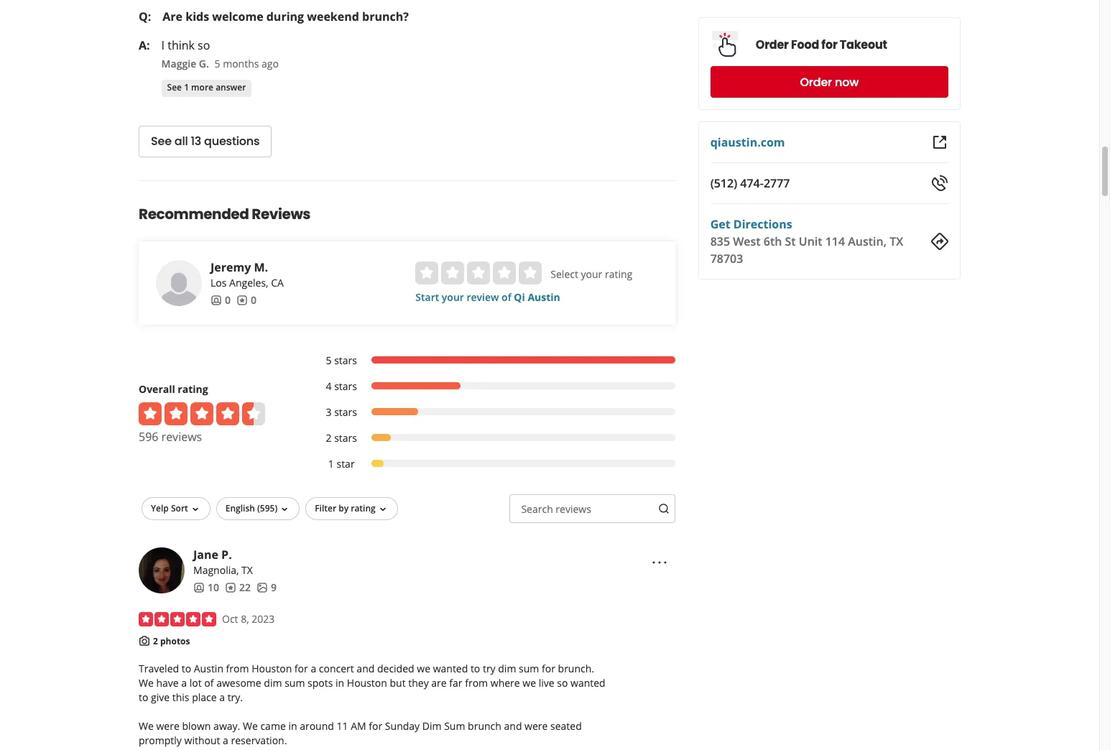 Task type: locate. For each thing, give the bounding box(es) containing it.
we
[[417, 662, 430, 676], [523, 676, 536, 690]]

0 horizontal spatial order
[[756, 36, 789, 53]]

your right select
[[581, 267, 602, 281]]

1 horizontal spatial 1
[[328, 457, 334, 471]]

a inside we were blown away. we came in around 11 am for sunday dim sum brunch and were seated promptly without a reservation.
[[223, 734, 228, 747]]

1 vertical spatial reviews
[[556, 502, 591, 516]]

so right live
[[557, 676, 568, 690]]

to up "lot"
[[182, 662, 191, 676]]

stars up 4 stars
[[334, 353, 357, 367]]

None radio
[[416, 261, 439, 284], [519, 261, 542, 284], [416, 261, 439, 284], [519, 261, 542, 284]]

1 horizontal spatial of
[[502, 290, 511, 304]]

order food for takeout
[[756, 36, 887, 53]]

try
[[483, 662, 496, 676]]

stars
[[334, 353, 357, 367], [334, 379, 357, 393], [334, 405, 357, 419], [334, 431, 357, 445]]

give
[[151, 691, 170, 704]]

qiaustin.com link
[[710, 134, 785, 150]]

see left all
[[151, 133, 172, 150]]

0 horizontal spatial to
[[139, 691, 148, 704]]

rating
[[605, 267, 632, 281], [178, 382, 208, 396], [351, 502, 376, 514]]

your
[[581, 267, 602, 281], [442, 290, 464, 304]]

1 horizontal spatial houston
[[347, 676, 387, 690]]

stars for 3 stars
[[334, 405, 357, 419]]

in down concert
[[336, 676, 344, 690]]

to left try
[[471, 662, 480, 676]]

0 horizontal spatial in
[[288, 719, 297, 733]]

of right "lot"
[[204, 676, 214, 690]]

rating for select your rating
[[605, 267, 632, 281]]

stars inside 'element'
[[334, 431, 357, 445]]

5 inside recommended reviews element
[[326, 353, 332, 367]]

ask the community element
[[127, 0, 687, 157]]

24 phone v2 image
[[931, 175, 948, 192]]

so up g.
[[198, 37, 210, 53]]

filter by rating button
[[306, 497, 398, 520]]

spots
[[308, 676, 333, 690]]

wanted up far
[[433, 662, 468, 676]]

2 0 from the left
[[251, 293, 257, 307]]

1 vertical spatial see
[[151, 133, 172, 150]]

stars up star
[[334, 431, 357, 445]]

8,
[[241, 612, 249, 626]]

1 vertical spatial tx
[[241, 563, 253, 577]]

m.
[[254, 259, 268, 275]]

1 horizontal spatial rating
[[351, 502, 376, 514]]

reviews element for m.
[[236, 293, 257, 307]]

0 right 16 friends v2 icon
[[225, 293, 231, 307]]

1 vertical spatial austin
[[194, 662, 223, 676]]

to left the give
[[139, 691, 148, 704]]

were up the promptly
[[156, 719, 179, 733]]

tx
[[890, 234, 903, 249], [241, 563, 253, 577]]

dim
[[422, 719, 442, 733]]

0 horizontal spatial 5
[[214, 57, 220, 70]]

0 vertical spatial wanted
[[433, 662, 468, 676]]

24 external link v2 image
[[931, 134, 948, 151]]

houston left but
[[347, 676, 387, 690]]

think
[[168, 37, 195, 53]]

we down 'traveled'
[[139, 676, 154, 690]]

5 up 4
[[326, 353, 332, 367]]

and right brunch
[[504, 719, 522, 733]]

rating up 4.5 star rating image
[[178, 382, 208, 396]]

0 vertical spatial in
[[336, 676, 344, 690]]

rating right by
[[351, 502, 376, 514]]

0
[[225, 293, 231, 307], [251, 293, 257, 307]]

houston
[[252, 662, 292, 676], [347, 676, 387, 690]]

of inside traveled to austin from houston for a concert and decided we wanted to try dim sum for brunch. we have a lot of awesome dim sum spots in houston but they are far from where we live so wanted to give this place a try.
[[204, 676, 214, 690]]

stars for 4 stars
[[334, 379, 357, 393]]

friends element
[[211, 293, 231, 307], [193, 580, 219, 595]]

search reviews
[[521, 502, 591, 516]]

1 horizontal spatial 5
[[326, 353, 332, 367]]

tx inside jane p. magnolia, tx
[[241, 563, 253, 577]]

1 left star
[[328, 457, 334, 471]]

more
[[191, 81, 213, 94]]

see 1 more answer link
[[161, 80, 252, 97]]

0 horizontal spatial so
[[198, 37, 210, 53]]

2 vertical spatial rating
[[351, 502, 376, 514]]

0 horizontal spatial 1
[[184, 81, 189, 94]]

reviews element for p.
[[225, 580, 251, 595]]

0 horizontal spatial tx
[[241, 563, 253, 577]]

1 vertical spatial 1
[[328, 457, 334, 471]]

4.5 star rating image
[[139, 402, 265, 425]]

rating right select
[[605, 267, 632, 281]]

overall
[[139, 382, 175, 396]]

1 horizontal spatial 16 review v2 image
[[236, 294, 248, 306]]

tx up 22
[[241, 563, 253, 577]]

and right concert
[[357, 662, 375, 676]]

0 horizontal spatial were
[[156, 719, 179, 733]]

brunch
[[468, 719, 501, 733]]

  text field inside recommended reviews element
[[510, 494, 675, 523]]

1 horizontal spatial from
[[465, 676, 488, 690]]

0 vertical spatial from
[[226, 662, 249, 676]]

1 vertical spatial and
[[504, 719, 522, 733]]

0 vertical spatial 1
[[184, 81, 189, 94]]

but
[[390, 676, 406, 690]]

0 down angeles,
[[251, 293, 257, 307]]

3
[[326, 405, 332, 419]]

0 vertical spatial rating
[[605, 267, 632, 281]]

16 friends v2 image
[[193, 582, 205, 593]]

stars right 3
[[334, 405, 357, 419]]

los
[[211, 276, 227, 289]]

for right food
[[822, 36, 837, 53]]

1 16 chevron down v2 image from the left
[[279, 503, 290, 515]]

recommended reviews element
[[93, 180, 721, 750]]

2 16 chevron down v2 image from the left
[[377, 503, 389, 515]]

1 horizontal spatial austin
[[528, 290, 560, 304]]

see for see all 13 questions
[[151, 133, 172, 150]]

0 horizontal spatial houston
[[252, 662, 292, 676]]

sunday
[[385, 719, 420, 733]]

0 horizontal spatial rating
[[178, 382, 208, 396]]

None radio
[[441, 261, 464, 284], [467, 261, 490, 284], [493, 261, 516, 284], [441, 261, 464, 284], [467, 261, 490, 284], [493, 261, 516, 284]]

1 vertical spatial 5
[[326, 353, 332, 367]]

jane p. magnolia, tx
[[193, 547, 253, 577]]

0 horizontal spatial sum
[[285, 676, 305, 690]]

1 horizontal spatial were
[[525, 719, 548, 733]]

16 review v2 image left 22
[[225, 582, 236, 593]]

are
[[431, 676, 447, 690]]

1 vertical spatial reviews element
[[225, 580, 251, 595]]

1 horizontal spatial 2
[[326, 431, 332, 445]]

so inside i think so maggie g. 5 months ago
[[198, 37, 210, 53]]

2 right the 16 camera v2 icon
[[153, 635, 158, 647]]

of
[[502, 290, 511, 304], [204, 676, 214, 690]]

questions
[[204, 133, 260, 150]]

0 vertical spatial and
[[357, 662, 375, 676]]

your right "start"
[[442, 290, 464, 304]]

0 horizontal spatial 2
[[153, 635, 158, 647]]

0 vertical spatial your
[[581, 267, 602, 281]]

0 vertical spatial reviews element
[[236, 293, 257, 307]]

reviews down 4.5 star rating image
[[161, 429, 202, 445]]

sum up live
[[519, 662, 539, 676]]

friends element down magnolia,
[[193, 580, 219, 595]]

a left "lot"
[[181, 676, 187, 690]]

overall rating
[[139, 382, 208, 396]]

0 vertical spatial 2
[[326, 431, 332, 445]]

1
[[184, 81, 189, 94], [328, 457, 334, 471]]

1 vertical spatial 2
[[153, 635, 158, 647]]

16 chevron down v2 image inside english (595) dropdown button
[[279, 503, 290, 515]]

reviews element containing 22
[[225, 580, 251, 595]]

in right came
[[288, 719, 297, 733]]

tx right austin,
[[890, 234, 903, 249]]

1 vertical spatial order
[[800, 74, 832, 90]]

all
[[174, 133, 188, 150]]

1 horizontal spatial dim
[[498, 662, 516, 676]]

austin up "lot"
[[194, 662, 223, 676]]

1 horizontal spatial order
[[800, 74, 832, 90]]

1 vertical spatial of
[[204, 676, 214, 690]]

2 stars from the top
[[334, 379, 357, 393]]

16 chevron down v2 image for english (595)
[[279, 503, 290, 515]]

0 horizontal spatial 16 review v2 image
[[225, 582, 236, 593]]

0 vertical spatial sum
[[519, 662, 539, 676]]

0 horizontal spatial and
[[357, 662, 375, 676]]

austin right qi
[[528, 290, 560, 304]]

0 horizontal spatial 16 chevron down v2 image
[[279, 503, 290, 515]]

a down away.
[[223, 734, 228, 747]]

rating inside popup button
[[351, 502, 376, 514]]

0 horizontal spatial of
[[204, 676, 214, 690]]

are kids welcome during weekend brunch?
[[163, 9, 409, 24]]

sum
[[519, 662, 539, 676], [285, 676, 305, 690]]

for right the am
[[369, 719, 382, 733]]

1 vertical spatial wanted
[[571, 676, 606, 690]]

2 horizontal spatial rating
[[605, 267, 632, 281]]

1 horizontal spatial tx
[[890, 234, 903, 249]]

596
[[139, 429, 158, 445]]

4 stars from the top
[[334, 431, 357, 445]]

qiaustin.com
[[710, 134, 785, 150]]

1 vertical spatial houston
[[347, 676, 387, 690]]

we
[[139, 676, 154, 690], [139, 719, 154, 733], [243, 719, 258, 733]]

16 review v2 image
[[236, 294, 248, 306], [225, 582, 236, 593]]

seated
[[550, 719, 582, 733]]

photos
[[160, 635, 190, 647]]

1 horizontal spatial your
[[581, 267, 602, 281]]

16 chevron down v2 image
[[279, 503, 290, 515], [377, 503, 389, 515]]

16 chevron down v2 image right (595)
[[279, 503, 290, 515]]

sum left spots on the left bottom
[[285, 676, 305, 690]]

1 left more
[[184, 81, 189, 94]]

9
[[271, 580, 277, 594]]

we up they
[[417, 662, 430, 676]]

0 vertical spatial 5
[[214, 57, 220, 70]]

we inside traveled to austin from houston for a concert and decided we wanted to try dim sum for brunch. we have a lot of awesome dim sum spots in houston but they are far from where we live so wanted to give this place a try.
[[139, 676, 154, 690]]

0 horizontal spatial reviews
[[161, 429, 202, 445]]

we left live
[[523, 676, 536, 690]]

0 horizontal spatial wanted
[[433, 662, 468, 676]]

order for order food for takeout
[[756, 36, 789, 53]]

1 vertical spatial dim
[[264, 676, 282, 690]]

yelp sort button
[[142, 497, 210, 520]]

  text field
[[510, 494, 675, 523]]

order left food
[[756, 36, 789, 53]]

friends element containing 10
[[193, 580, 219, 595]]

angeles,
[[229, 276, 268, 289]]

1 vertical spatial so
[[557, 676, 568, 690]]

were
[[156, 719, 179, 733], [525, 719, 548, 733]]

for up live
[[542, 662, 555, 676]]

select your rating
[[551, 267, 632, 281]]

0 horizontal spatial 0
[[225, 293, 231, 307]]

order left now
[[800, 74, 832, 90]]

rating for filter by rating
[[351, 502, 376, 514]]

dim up where
[[498, 662, 516, 676]]

0 horizontal spatial your
[[442, 290, 464, 304]]

oct
[[222, 612, 238, 626]]

0 vertical spatial see
[[167, 81, 182, 94]]

reviews element right '10'
[[225, 580, 251, 595]]

a up spots on the left bottom
[[311, 662, 316, 676]]

stars for 2 stars
[[334, 431, 357, 445]]

are
[[163, 9, 183, 24]]

2 inside 'element'
[[326, 431, 332, 445]]

0 vertical spatial we
[[417, 662, 430, 676]]

brunch?
[[362, 9, 409, 24]]

3 stars from the top
[[334, 405, 357, 419]]

select
[[551, 267, 578, 281]]

so
[[198, 37, 210, 53], [557, 676, 568, 690]]

friends element containing 0
[[211, 293, 231, 307]]

were left seated
[[525, 719, 548, 733]]

1 vertical spatial in
[[288, 719, 297, 733]]

0 vertical spatial tx
[[890, 234, 903, 249]]

of left qi
[[502, 290, 511, 304]]

wanted down 'brunch.'
[[571, 676, 606, 690]]

rating element
[[416, 261, 542, 284]]

filter reviews by 4 stars rating element
[[311, 379, 675, 394]]

am
[[351, 719, 366, 733]]

1 horizontal spatial we
[[523, 676, 536, 690]]

reviews element containing 0
[[236, 293, 257, 307]]

16 chevron down v2 image inside filter by rating popup button
[[377, 503, 389, 515]]

from
[[226, 662, 249, 676], [465, 676, 488, 690]]

0 horizontal spatial austin
[[194, 662, 223, 676]]

i think so maggie g. 5 months ago
[[161, 37, 279, 70]]

reviews right search
[[556, 502, 591, 516]]

houston up awesome
[[252, 662, 292, 676]]

your for start
[[442, 290, 464, 304]]

friends element down los
[[211, 293, 231, 307]]

1 vertical spatial your
[[442, 290, 464, 304]]

835
[[710, 234, 730, 249]]

0 vertical spatial order
[[756, 36, 789, 53]]

traveled to austin from houston for a concert and decided we wanted to try dim sum for brunch. we have a lot of awesome dim sum spots in houston but they are far from where we live so wanted to give this place a try.
[[139, 662, 606, 704]]

reviews element
[[236, 293, 257, 307], [225, 580, 251, 595]]

1 horizontal spatial 0
[[251, 293, 257, 307]]

0 vertical spatial 16 review v2 image
[[236, 294, 248, 306]]

during
[[266, 9, 304, 24]]

austin inside traveled to austin from houston for a concert and decided we wanted to try dim sum for brunch. we have a lot of awesome dim sum spots in houston but they are far from where we live so wanted to give this place a try.
[[194, 662, 223, 676]]

1 horizontal spatial reviews
[[556, 502, 591, 516]]

order now
[[800, 74, 859, 90]]

reviews for search reviews
[[556, 502, 591, 516]]

1 vertical spatial friends element
[[193, 580, 219, 595]]

1 stars from the top
[[334, 353, 357, 367]]

promptly
[[139, 734, 182, 747]]

5 right g.
[[214, 57, 220, 70]]

kids
[[186, 9, 209, 24]]

by
[[339, 502, 349, 514]]

reviews element down angeles,
[[236, 293, 257, 307]]

1 horizontal spatial and
[[504, 719, 522, 733]]

16 chevron down v2 image right filter by rating
[[377, 503, 389, 515]]

0 vertical spatial reviews
[[161, 429, 202, 445]]

dim right awesome
[[264, 676, 282, 690]]

directions
[[733, 216, 792, 232]]

try.
[[228, 691, 243, 704]]

0 horizontal spatial from
[[226, 662, 249, 676]]

16 friends v2 image
[[211, 294, 222, 306]]

1 vertical spatial rating
[[178, 382, 208, 396]]

photo of jane p. image
[[139, 547, 185, 593]]

and inside traveled to austin from houston for a concert and decided we wanted to try dim sum for brunch. we have a lot of awesome dim sum spots in houston but they are far from where we live so wanted to give this place a try.
[[357, 662, 375, 676]]

for
[[822, 36, 837, 53], [294, 662, 308, 676], [542, 662, 555, 676], [369, 719, 382, 733]]

from up awesome
[[226, 662, 249, 676]]

see for see 1 more answer
[[167, 81, 182, 94]]

see down 'maggie'
[[167, 81, 182, 94]]

without
[[184, 734, 220, 747]]

answer
[[216, 81, 246, 94]]

16 review v2 image down angeles,
[[236, 294, 248, 306]]

16 review v2 image for m.
[[236, 294, 248, 306]]

austin
[[528, 290, 560, 304], [194, 662, 223, 676]]

1 vertical spatial 16 review v2 image
[[225, 582, 236, 593]]

stars for 5 stars
[[334, 353, 357, 367]]

0 vertical spatial friends element
[[211, 293, 231, 307]]

stars right 4
[[334, 379, 357, 393]]

0 horizontal spatial we
[[417, 662, 430, 676]]

around
[[300, 719, 334, 733]]

1 horizontal spatial so
[[557, 676, 568, 690]]

from down try
[[465, 676, 488, 690]]

0 vertical spatial so
[[198, 37, 210, 53]]

filter by rating
[[315, 502, 376, 514]]

order
[[756, 36, 789, 53], [800, 74, 832, 90]]

1 horizontal spatial 16 chevron down v2 image
[[377, 503, 389, 515]]

1 horizontal spatial in
[[336, 676, 344, 690]]

2 down 3
[[326, 431, 332, 445]]

brunch.
[[558, 662, 594, 676]]



Task type: vqa. For each thing, say whether or not it's contained in the screenshot.
rightmost so
yes



Task type: describe. For each thing, give the bounding box(es) containing it.
we were blown away. we came in around 11 am for sunday dim sum brunch and were seated promptly without a reservation.
[[139, 719, 582, 747]]

2 for 2 stars
[[326, 431, 332, 445]]

114
[[825, 234, 845, 249]]

reservation.
[[231, 734, 287, 747]]

11
[[337, 719, 348, 733]]

474-
[[740, 175, 764, 191]]

2 photos
[[153, 635, 190, 647]]

tx inside get directions 835 west 6th st unit 114 austin, tx 78703
[[890, 234, 903, 249]]

0 vertical spatial of
[[502, 290, 511, 304]]

for up spots on the left bottom
[[294, 662, 308, 676]]

they
[[408, 676, 429, 690]]

p.
[[221, 547, 232, 563]]

takeout
[[840, 36, 887, 53]]

2 for 2 photos
[[153, 635, 158, 647]]

1 0 from the left
[[225, 293, 231, 307]]

g.
[[199, 57, 209, 70]]

your for select
[[581, 267, 602, 281]]

5 inside i think so maggie g. 5 months ago
[[214, 57, 220, 70]]

start your review of qi austin
[[416, 290, 560, 304]]

review
[[467, 290, 499, 304]]

sum
[[444, 719, 465, 733]]

0 vertical spatial dim
[[498, 662, 516, 676]]

0 horizontal spatial dim
[[264, 676, 282, 690]]

jane
[[193, 547, 218, 563]]

16 camera v2 image
[[139, 635, 150, 646]]

magnolia,
[[193, 563, 239, 577]]

1 vertical spatial we
[[523, 676, 536, 690]]

decided
[[377, 662, 414, 676]]

2 photos link
[[153, 635, 190, 647]]

10
[[208, 580, 219, 594]]

friends element for jeremy
[[211, 293, 231, 307]]

0 vertical spatial austin
[[528, 290, 560, 304]]

traveled
[[139, 662, 179, 676]]

filter reviews by 3 stars rating element
[[311, 405, 675, 420]]

ca
[[271, 276, 284, 289]]

see all 13 questions link
[[139, 126, 272, 157]]

0 vertical spatial houston
[[252, 662, 292, 676]]

yelp sort
[[151, 502, 188, 514]]

(no rating) image
[[416, 261, 542, 284]]

lot
[[190, 676, 202, 690]]

78703
[[710, 251, 743, 267]]

austin,
[[848, 234, 887, 249]]

west
[[733, 234, 761, 249]]

a left try.
[[219, 691, 225, 704]]

ago
[[262, 57, 279, 70]]

for inside we were blown away. we came in around 11 am for sunday dim sum brunch and were seated promptly without a reservation.
[[369, 719, 382, 733]]

in inside we were blown away. we came in around 11 am for sunday dim sum brunch and were seated promptly without a reservation.
[[288, 719, 297, 733]]

now
[[835, 74, 859, 90]]

a:
[[139, 37, 150, 53]]

13
[[191, 133, 201, 150]]

away.
[[213, 719, 240, 733]]

welcome
[[212, 9, 263, 24]]

get directions 835 west 6th st unit 114 austin, tx 78703
[[710, 216, 903, 267]]

(512) 474-2777
[[710, 175, 790, 191]]

get directions link
[[710, 216, 792, 232]]

unit
[[799, 234, 822, 249]]

we up reservation.
[[243, 719, 258, 733]]

1 were from the left
[[156, 719, 179, 733]]

get
[[710, 216, 730, 232]]

filter reviews by 1 star rating element
[[311, 457, 675, 471]]

photo of jeremy m. image
[[156, 260, 202, 306]]

and inside we were blown away. we came in around 11 am for sunday dim sum brunch and were seated promptly without a reservation.
[[504, 719, 522, 733]]

16 photos v2 image
[[256, 582, 268, 593]]

jeremy
[[211, 259, 251, 275]]

reviews for 596 reviews
[[161, 429, 202, 445]]

5 stars
[[326, 353, 357, 367]]

so inside traveled to austin from houston for a concert and decided we wanted to try dim sum for brunch. we have a lot of awesome dim sum spots in houston but they are far from where we live so wanted to give this place a try.
[[557, 676, 568, 690]]

2777
[[764, 175, 790, 191]]

1 vertical spatial from
[[465, 676, 488, 690]]

live
[[539, 676, 554, 690]]

sort
[[171, 502, 188, 514]]

oct 8, 2023
[[222, 612, 275, 626]]

recommended
[[139, 204, 249, 224]]

1 horizontal spatial wanted
[[571, 676, 606, 690]]

in inside traveled to austin from houston for a concert and decided we wanted to try dim sum for brunch. we have a lot of awesome dim sum spots in houston but they are far from where we live so wanted to give this place a try.
[[336, 676, 344, 690]]

1 inside recommended reviews element
[[328, 457, 334, 471]]

1 vertical spatial sum
[[285, 676, 305, 690]]

far
[[449, 676, 462, 690]]

have
[[156, 676, 179, 690]]

filter
[[315, 502, 336, 514]]

jeremy m. los angeles, ca
[[211, 259, 284, 289]]

search image
[[658, 503, 669, 515]]

5 star rating image
[[139, 612, 216, 626]]

reviews
[[252, 204, 310, 224]]

jeremy m. link
[[211, 259, 268, 275]]

q:
[[139, 9, 151, 24]]

(512)
[[710, 175, 737, 191]]

photos element
[[256, 580, 277, 595]]

where
[[491, 676, 520, 690]]

16 chevron down v2 image
[[190, 503, 201, 515]]

3 stars
[[326, 405, 357, 419]]

weekend
[[307, 9, 359, 24]]

english (595)
[[225, 502, 277, 514]]

start
[[416, 290, 439, 304]]

maggie
[[161, 57, 196, 70]]

st
[[785, 234, 796, 249]]

1 horizontal spatial sum
[[519, 662, 539, 676]]

yelp
[[151, 502, 169, 514]]

2 stars
[[326, 431, 357, 445]]

22
[[239, 580, 251, 594]]

order now link
[[710, 66, 948, 98]]

filter reviews by 2 stars rating element
[[311, 431, 675, 445]]

(595)
[[257, 502, 277, 514]]

concert
[[319, 662, 354, 676]]

order for order now
[[800, 74, 832, 90]]

menu image
[[651, 554, 668, 571]]

filter reviews by 5 stars rating element
[[311, 353, 675, 368]]

english
[[225, 502, 255, 514]]

came
[[260, 719, 286, 733]]

place
[[192, 691, 217, 704]]

24 directions v2 image
[[931, 233, 948, 250]]

search
[[521, 502, 553, 516]]

qi
[[514, 290, 525, 304]]

2 were from the left
[[525, 719, 548, 733]]

this
[[172, 691, 189, 704]]

16 review v2 image for p.
[[225, 582, 236, 593]]

4
[[326, 379, 332, 393]]

2023
[[252, 612, 275, 626]]

awesome
[[216, 676, 261, 690]]

see 1 more answer
[[167, 81, 246, 94]]

16 chevron down v2 image for filter by rating
[[377, 503, 389, 515]]

see all 13 questions
[[151, 133, 260, 150]]

friends element for jane
[[193, 580, 219, 595]]

we up the promptly
[[139, 719, 154, 733]]

2 horizontal spatial to
[[471, 662, 480, 676]]

1 inside ask the community element
[[184, 81, 189, 94]]

596 reviews
[[139, 429, 202, 445]]

1 horizontal spatial to
[[182, 662, 191, 676]]



